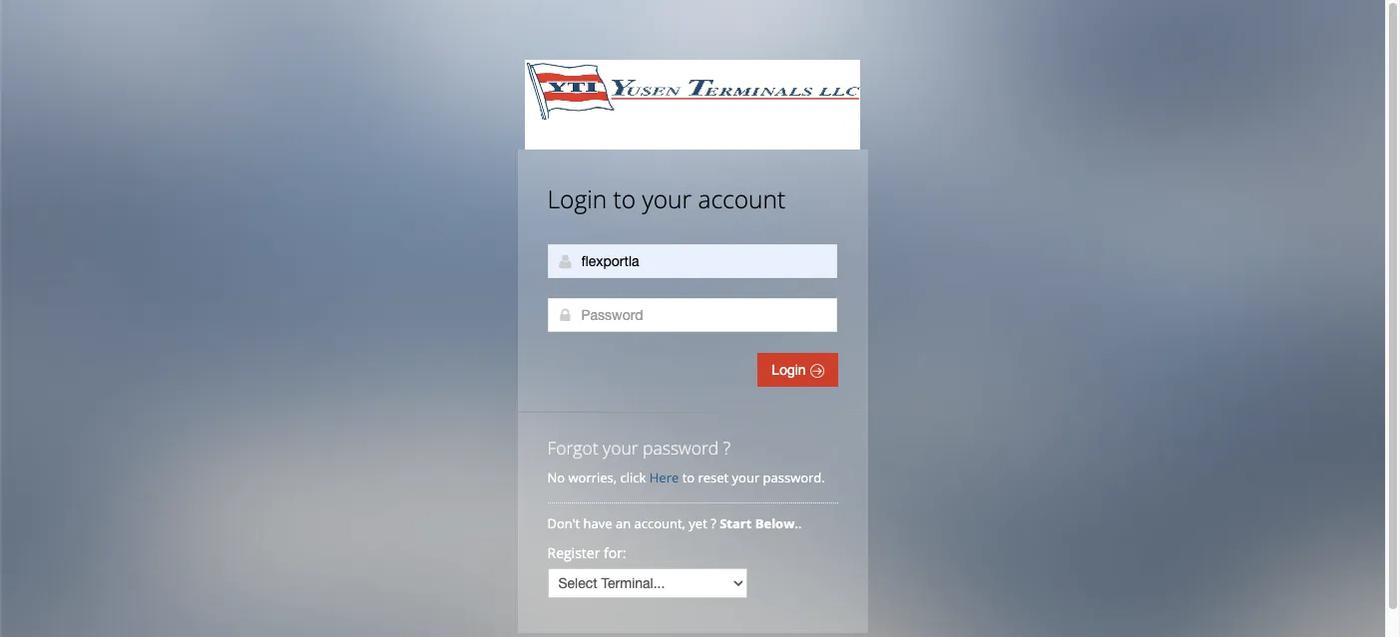Task type: vqa. For each thing, say whether or not it's contained in the screenshot.
The To in the the Forgot your password ? No worries, click Here to reset your password.
no



Task type: locate. For each thing, give the bounding box(es) containing it.
to up username text box in the top of the page
[[613, 183, 636, 216]]

have
[[584, 515, 612, 533]]

0 horizontal spatial to
[[613, 183, 636, 216]]

? inside forgot your password ? no worries, click here to reset your password.
[[723, 436, 731, 460]]

below.
[[755, 515, 799, 533]]

? up reset
[[723, 436, 731, 460]]

0 horizontal spatial ?
[[711, 515, 717, 533]]

1 horizontal spatial ?
[[723, 436, 731, 460]]

start
[[720, 515, 752, 533]]

your
[[642, 183, 692, 216], [603, 436, 638, 460], [732, 469, 760, 487]]

0 vertical spatial ?
[[723, 436, 731, 460]]

for:
[[604, 544, 626, 563]]

don't have an account, yet ? start below. .
[[548, 515, 805, 533]]

? right yet
[[711, 515, 717, 533]]

2 horizontal spatial your
[[732, 469, 760, 487]]

register
[[548, 544, 600, 563]]

here
[[650, 469, 679, 487]]

1 horizontal spatial to
[[682, 469, 695, 487]]

password
[[643, 436, 719, 460]]

.
[[799, 515, 802, 533]]

click
[[620, 469, 646, 487]]

Password password field
[[548, 298, 837, 332]]

0 horizontal spatial login
[[548, 183, 607, 216]]

yet
[[689, 515, 708, 533]]

0 vertical spatial login
[[548, 183, 607, 216]]

to
[[613, 183, 636, 216], [682, 469, 695, 487]]

0 vertical spatial your
[[642, 183, 692, 216]]

1 vertical spatial ?
[[711, 515, 717, 533]]

login button
[[758, 353, 838, 387]]

login inside button
[[772, 362, 810, 378]]

to right here
[[682, 469, 695, 487]]

1 vertical spatial to
[[682, 469, 695, 487]]

an
[[616, 515, 631, 533]]

1 horizontal spatial login
[[772, 362, 810, 378]]

1 vertical spatial your
[[603, 436, 638, 460]]

swapright image
[[810, 364, 824, 378]]

?
[[723, 436, 731, 460], [711, 515, 717, 533]]

to inside forgot your password ? no worries, click here to reset your password.
[[682, 469, 695, 487]]

your up username text box in the top of the page
[[642, 183, 692, 216]]

1 vertical spatial login
[[772, 362, 810, 378]]

your right reset
[[732, 469, 760, 487]]

login
[[548, 183, 607, 216], [772, 362, 810, 378]]

your up the click
[[603, 436, 638, 460]]



Task type: describe. For each thing, give the bounding box(es) containing it.
password.
[[763, 469, 825, 487]]

0 horizontal spatial your
[[603, 436, 638, 460]]

here link
[[650, 469, 679, 487]]

no
[[548, 469, 565, 487]]

reset
[[698, 469, 729, 487]]

forgot
[[548, 436, 599, 460]]

account
[[698, 183, 786, 216]]

0 vertical spatial to
[[613, 183, 636, 216]]

lock image
[[558, 307, 573, 323]]

login for login
[[772, 362, 810, 378]]

login to your account
[[548, 183, 786, 216]]

don't
[[548, 515, 580, 533]]

Username text field
[[548, 245, 837, 279]]

worries,
[[568, 469, 617, 487]]

account,
[[634, 515, 686, 533]]

register for:
[[548, 544, 626, 563]]

1 horizontal spatial your
[[642, 183, 692, 216]]

user image
[[558, 254, 573, 270]]

forgot your password ? no worries, click here to reset your password.
[[548, 436, 825, 487]]

2 vertical spatial your
[[732, 469, 760, 487]]

login for login to your account
[[548, 183, 607, 216]]



